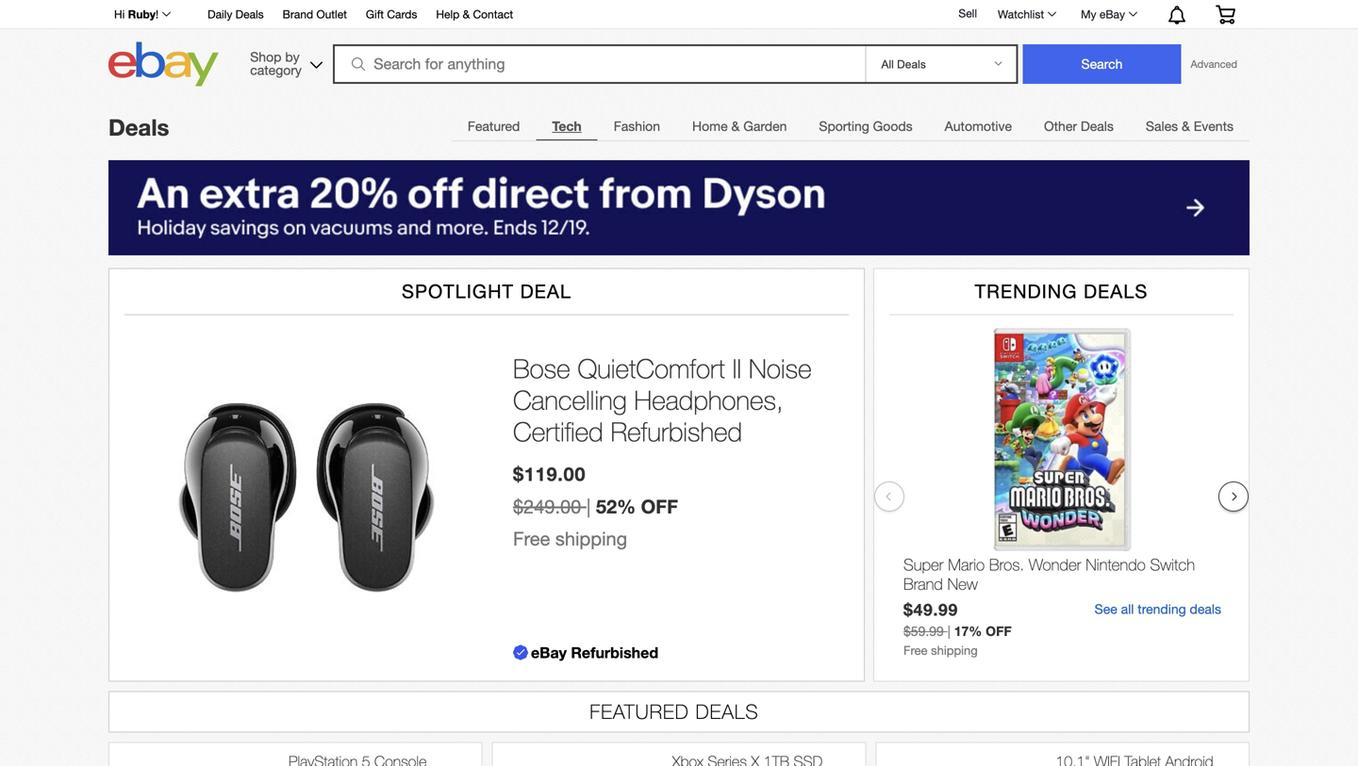 Task type: vqa. For each thing, say whether or not it's contained in the screenshot.
ENTER MAXIMUM PRICE RANGE VALUE, $ 'text field'
no



Task type: describe. For each thing, give the bounding box(es) containing it.
refurbished inside bose quietcomfort ii noise cancelling headphones, certified refurbished
[[611, 416, 742, 448]]

deals for featured deals
[[696, 700, 759, 724]]

gift cards link
[[366, 5, 417, 25]]

0 horizontal spatial free
[[513, 528, 550, 550]]

help
[[436, 8, 460, 21]]

shipping inside $59.99 | 17% off free shipping
[[931, 644, 978, 658]]

daily
[[208, 8, 232, 21]]

home & garden link
[[676, 108, 803, 145]]

!
[[156, 8, 159, 21]]

super mario bros. wonder  nintendo switch brand new link
[[903, 555, 1221, 598]]

brand outlet
[[283, 8, 347, 21]]

nintendo
[[1086, 555, 1146, 574]]

ebay refurbished
[[531, 644, 658, 662]]

sales & events
[[1146, 118, 1234, 134]]

featured link
[[452, 108, 536, 145]]

spotlight
[[402, 280, 514, 303]]

daily deals link
[[208, 5, 264, 25]]

bose
[[513, 353, 570, 384]]

cancelling
[[513, 385, 627, 416]]

account navigation
[[104, 0, 1250, 29]]

deals for trending deals
[[1084, 280, 1148, 303]]

1 vertical spatial refurbished
[[571, 644, 658, 662]]

by
[[285, 49, 300, 65]]

deals for daily deals
[[235, 8, 264, 21]]

bros.
[[989, 555, 1024, 574]]

mario
[[948, 555, 985, 574]]

daily deals
[[208, 8, 264, 21]]

your shopping cart image
[[1215, 5, 1236, 24]]

noise
[[749, 353, 812, 384]]

all
[[1121, 602, 1134, 617]]

tech
[[552, 118, 582, 134]]

watchlist link
[[987, 3, 1065, 25]]

super
[[903, 555, 944, 574]]

super mario bros. wonder  nintendo switch brand new
[[903, 555, 1195, 593]]

hi
[[114, 8, 125, 21]]

my ebay link
[[1071, 3, 1146, 25]]

switch
[[1150, 555, 1195, 574]]

featured for featured
[[468, 118, 520, 134]]

see
[[1095, 602, 1117, 617]]

sporting goods
[[819, 118, 913, 134]]

quietcomfort
[[578, 353, 725, 384]]

free inside $59.99 | 17% off free shipping
[[903, 644, 928, 658]]

bose quietcomfort ii noise cancelling headphones, certified refurbished link
[[513, 353, 845, 448]]

my ebay
[[1081, 8, 1125, 21]]

wonder
[[1029, 555, 1081, 574]]

free shipping
[[513, 528, 627, 550]]

events
[[1194, 118, 1234, 134]]

other deals link
[[1028, 108, 1130, 145]]

deals link
[[108, 114, 169, 141]]

tab list containing featured
[[452, 107, 1250, 145]]

& for home
[[731, 118, 740, 134]]

0 horizontal spatial shipping
[[555, 528, 627, 550]]

brand inside 'super mario bros. wonder  nintendo switch brand new'
[[903, 575, 943, 593]]

$249.00 | 52% off
[[513, 496, 678, 518]]

| for 52%
[[586, 496, 591, 518]]

home
[[692, 118, 728, 134]]

sporting goods link
[[803, 108, 929, 145]]

hi ruby !
[[114, 8, 159, 21]]

advanced link
[[1181, 45, 1247, 83]]

featured deals
[[590, 700, 759, 724]]



Task type: locate. For each thing, give the bounding box(es) containing it.
$119.00
[[513, 463, 586, 486]]

1 vertical spatial ebay
[[531, 644, 567, 662]]

fashion link
[[598, 108, 676, 145]]

Search for anything text field
[[336, 46, 861, 82]]

brand inside account navigation
[[283, 8, 313, 21]]

& for help
[[463, 8, 470, 21]]

$59.99 | 17% off free shipping
[[903, 624, 1012, 658]]

1 horizontal spatial &
[[731, 118, 740, 134]]

my
[[1081, 8, 1096, 21]]

category
[[250, 62, 302, 78]]

0 horizontal spatial featured
[[468, 118, 520, 134]]

0 vertical spatial free
[[513, 528, 550, 550]]

$59.99
[[903, 624, 944, 639]]

None submit
[[1023, 44, 1181, 84]]

free
[[513, 528, 550, 550], [903, 644, 928, 658]]

off right the 17%
[[986, 624, 1012, 639]]

ii
[[732, 353, 741, 384]]

| left the 17%
[[948, 624, 950, 639]]

ebay
[[1100, 8, 1125, 21], [531, 644, 567, 662]]

garden
[[743, 118, 787, 134]]

1 vertical spatial |
[[948, 624, 950, 639]]

0 horizontal spatial brand
[[283, 8, 313, 21]]

0 horizontal spatial off
[[641, 496, 678, 518]]

free down $59.99
[[903, 644, 928, 658]]

headphones,
[[634, 385, 783, 416]]

brand
[[283, 8, 313, 21], [903, 575, 943, 593]]

bose quietcomfort ii noise cancelling headphones, certified refurbished
[[513, 353, 812, 448]]

deals inside 'link'
[[235, 8, 264, 21]]

|
[[586, 496, 591, 518], [948, 624, 950, 639]]

sporting
[[819, 118, 869, 134]]

gift cards
[[366, 8, 417, 21]]

brand down super
[[903, 575, 943, 593]]

shipping down $249.00 | 52% off
[[555, 528, 627, 550]]

1 vertical spatial off
[[986, 624, 1012, 639]]

deals
[[235, 8, 264, 21], [108, 114, 169, 141], [1081, 118, 1114, 134], [1084, 280, 1148, 303], [696, 700, 759, 724]]

0 vertical spatial refurbished
[[611, 416, 742, 448]]

certified
[[513, 416, 603, 448]]

deals for other deals
[[1081, 118, 1114, 134]]

1 vertical spatial free
[[903, 644, 928, 658]]

0 vertical spatial off
[[641, 496, 678, 518]]

52%
[[596, 496, 636, 518]]

&
[[463, 8, 470, 21], [731, 118, 740, 134], [1182, 118, 1190, 134]]

featured left tech
[[468, 118, 520, 134]]

help & contact
[[436, 8, 513, 21]]

deal
[[520, 280, 571, 303]]

0 vertical spatial |
[[586, 496, 591, 518]]

none submit inside shop by category 'banner'
[[1023, 44, 1181, 84]]

advanced
[[1191, 58, 1237, 70]]

automotive
[[945, 118, 1012, 134]]

off right 52%
[[641, 496, 678, 518]]

brand outlet link
[[283, 5, 347, 25]]

spotlight deal
[[402, 280, 571, 303]]

1 horizontal spatial |
[[948, 624, 950, 639]]

goods
[[873, 118, 913, 134]]

ebay inside account navigation
[[1100, 8, 1125, 21]]

shop by category
[[250, 49, 302, 78]]

see all trending deals
[[1095, 602, 1221, 617]]

sales
[[1146, 118, 1178, 134]]

deals
[[1190, 602, 1221, 617]]

1 vertical spatial featured
[[590, 700, 689, 724]]

0 horizontal spatial |
[[586, 496, 591, 518]]

& right the home
[[731, 118, 740, 134]]

1 horizontal spatial brand
[[903, 575, 943, 593]]

shipping
[[555, 528, 627, 550], [931, 644, 978, 658]]

cards
[[387, 8, 417, 21]]

home & garden
[[692, 118, 787, 134]]

shop by category button
[[242, 42, 327, 83]]

| left 52%
[[586, 496, 591, 518]]

1 horizontal spatial free
[[903, 644, 928, 658]]

sell
[[959, 7, 977, 20]]

1 vertical spatial brand
[[903, 575, 943, 593]]

off
[[641, 496, 678, 518], [986, 624, 1012, 639]]

shipping down the 17%
[[931, 644, 978, 658]]

ruby
[[128, 8, 156, 21]]

off for 52%
[[641, 496, 678, 518]]

menu bar
[[452, 107, 1250, 145]]

featured for featured deals
[[590, 700, 689, 724]]

17%
[[954, 624, 982, 639]]

0 vertical spatial featured
[[468, 118, 520, 134]]

1 horizontal spatial off
[[986, 624, 1012, 639]]

other deals
[[1044, 118, 1114, 134]]

& for sales
[[1182, 118, 1190, 134]]

free down $249.00
[[513, 528, 550, 550]]

& right help
[[463, 8, 470, 21]]

gift
[[366, 8, 384, 21]]

featured down the ebay refurbished
[[590, 700, 689, 724]]

shop by category banner
[[104, 0, 1250, 91]]

1 horizontal spatial featured
[[590, 700, 689, 724]]

outlet
[[316, 8, 347, 21]]

0 horizontal spatial &
[[463, 8, 470, 21]]

trending
[[1138, 602, 1186, 617]]

1 horizontal spatial ebay
[[1100, 8, 1125, 21]]

help & contact link
[[436, 5, 513, 25]]

watchlist
[[998, 8, 1044, 21]]

refurbished
[[611, 416, 742, 448], [571, 644, 658, 662]]

shop
[[250, 49, 281, 65]]

sell link
[[950, 7, 986, 20]]

| for 17%
[[948, 624, 950, 639]]

1 horizontal spatial shipping
[[931, 644, 978, 658]]

| inside $59.99 | 17% off free shipping
[[948, 624, 950, 639]]

featured inside "link"
[[468, 118, 520, 134]]

trending deals
[[975, 280, 1148, 303]]

sales & events link
[[1130, 108, 1250, 145]]

automotive link
[[929, 108, 1028, 145]]

fashion
[[614, 118, 660, 134]]

brand left the outlet in the top left of the page
[[283, 8, 313, 21]]

tab list
[[452, 107, 1250, 145]]

see all trending deals link
[[1095, 602, 1221, 618]]

$49.99
[[903, 600, 958, 620]]

0 vertical spatial brand
[[283, 8, 313, 21]]

new
[[947, 575, 978, 593]]

1 vertical spatial shipping
[[931, 644, 978, 658]]

trending
[[975, 280, 1077, 303]]

contact
[[473, 8, 513, 21]]

| inside $249.00 | 52% off
[[586, 496, 591, 518]]

& right sales
[[1182, 118, 1190, 134]]

0 vertical spatial ebay
[[1100, 8, 1125, 21]]

off for 17%
[[986, 624, 1012, 639]]

other
[[1044, 118, 1077, 134]]

refurbished down headphones,
[[611, 416, 742, 448]]

0 vertical spatial shipping
[[555, 528, 627, 550]]

0 horizontal spatial ebay
[[531, 644, 567, 662]]

& inside account navigation
[[463, 8, 470, 21]]

an extra 20% off direct from dyson holiday savings on vacuums and more. ends 12/19. image
[[108, 160, 1250, 255]]

$249.00
[[513, 496, 581, 518]]

tech link
[[536, 108, 598, 145]]

off inside $59.99 | 17% off free shipping
[[986, 624, 1012, 639]]

refurbished up featured deals
[[571, 644, 658, 662]]

2 horizontal spatial &
[[1182, 118, 1190, 134]]

menu bar containing featured
[[452, 107, 1250, 145]]

deals inside menu bar
[[1081, 118, 1114, 134]]



